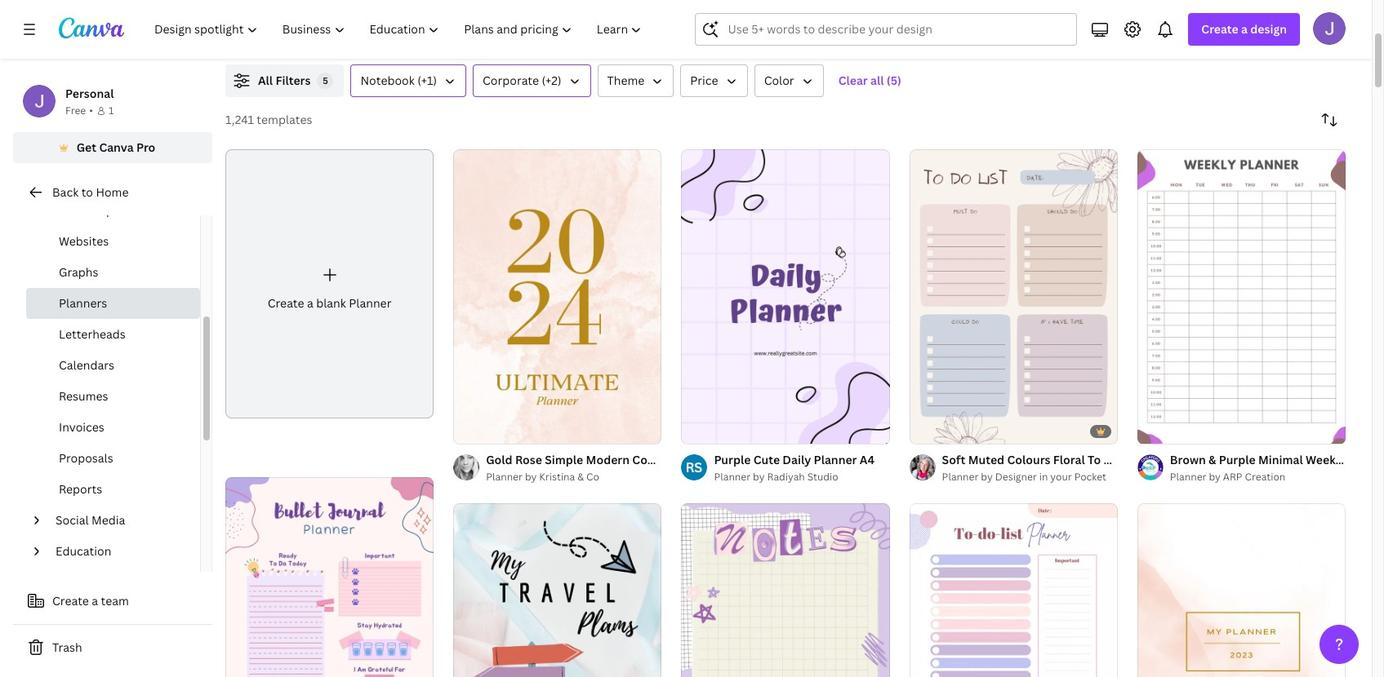 Task type: locate. For each thing, give the bounding box(es) containing it.
create for create a team
[[52, 594, 89, 609]]

0 horizontal spatial create
[[52, 594, 89, 609]]

by down muted
[[981, 470, 993, 484]]

calendars
[[59, 358, 114, 373]]

0 vertical spatial &
[[1209, 453, 1217, 468]]

1 vertical spatial &
[[578, 470, 584, 484]]

create inside dropdown button
[[1202, 21, 1239, 37]]

3 by from the left
[[981, 470, 993, 484]]

all filters
[[258, 73, 311, 88]]

notebook
[[361, 73, 415, 88]]

1 vertical spatial a
[[307, 296, 313, 311]]

purple inside the 'brown & purple minimal weekly schedu planner by arp creation'
[[1219, 453, 1256, 468]]

1 purple from the left
[[714, 453, 751, 468]]

Sort by button
[[1313, 104, 1346, 136]]

2 by from the left
[[753, 470, 765, 484]]

theme button
[[598, 65, 674, 97]]

by left arp
[[1209, 470, 1221, 484]]

1 by from the left
[[525, 470, 537, 484]]

a left design
[[1242, 21, 1248, 37]]

(+2)
[[542, 73, 562, 88]]

arp
[[1223, 470, 1243, 484]]

purple cute daily planner a4 link
[[714, 452, 875, 470]]

design
[[1251, 21, 1287, 37]]

0 vertical spatial a
[[1242, 21, 1248, 37]]

clear
[[839, 73, 868, 88]]

a for design
[[1242, 21, 1248, 37]]

a inside dropdown button
[[1242, 21, 1248, 37]]

2 horizontal spatial a
[[1242, 21, 1248, 37]]

2 purple from the left
[[1219, 453, 1256, 468]]

gold
[[486, 453, 513, 468]]

graphs
[[59, 265, 98, 280]]

price button
[[681, 65, 748, 97]]

cute
[[754, 453, 780, 468]]

1 horizontal spatial a
[[307, 296, 313, 311]]

resumes
[[59, 389, 108, 404]]

by inside soft muted colours floral to do list planner planner by designer in your pocket
[[981, 470, 993, 484]]

create
[[1202, 21, 1239, 37], [268, 296, 304, 311], [52, 594, 89, 609]]

modern purple bullet journal planner image
[[225, 478, 434, 678]]

planner by designer in your pocket link
[[942, 470, 1118, 486]]

a inside "button"
[[92, 594, 98, 609]]

reports link
[[26, 475, 200, 506]]

beige and purple cute scrapbook notes planner image
[[682, 504, 890, 678]]

canva
[[99, 140, 134, 155]]

resumes link
[[26, 381, 200, 412]]

planners
[[59, 296, 107, 311]]

& left "co"
[[578, 470, 584, 484]]

2 horizontal spatial create
[[1202, 21, 1239, 37]]

social media link
[[49, 506, 190, 537]]

rs link
[[682, 455, 708, 481]]

clear all (5)
[[839, 73, 902, 88]]

radiyah studio element
[[682, 455, 708, 481]]

education link
[[49, 537, 190, 568]]

2 vertical spatial a
[[92, 594, 98, 609]]

purple up arp
[[1219, 453, 1256, 468]]

to
[[81, 185, 93, 200]]

& right brown
[[1209, 453, 1217, 468]]

proposals
[[59, 451, 113, 466]]

1 horizontal spatial &
[[1209, 453, 1217, 468]]

schedu
[[1349, 453, 1384, 468]]

•
[[89, 104, 93, 118]]

price
[[690, 73, 719, 88]]

all
[[871, 73, 884, 88]]

a left team
[[92, 594, 98, 609]]

by down rose
[[525, 470, 537, 484]]

by inside purple cute daily planner a4 planner by radiyah studio
[[753, 470, 765, 484]]

back to home
[[52, 185, 129, 200]]

planner right list
[[1145, 453, 1189, 468]]

5 filter options selected element
[[317, 73, 334, 89]]

purple left cute
[[714, 453, 751, 468]]

all
[[258, 73, 273, 88]]

social media
[[56, 513, 125, 528]]

studio
[[808, 470, 839, 484]]

pro
[[136, 140, 155, 155]]

letterheads link
[[26, 319, 200, 350]]

minimal
[[1259, 453, 1303, 468]]

4 by from the left
[[1209, 470, 1221, 484]]

get canva pro button
[[13, 132, 212, 163]]

create left team
[[52, 594, 89, 609]]

free
[[65, 104, 86, 118]]

create a blank planner element
[[225, 149, 434, 419]]

None search field
[[695, 13, 1078, 46]]

1 vertical spatial create
[[268, 296, 304, 311]]

&
[[1209, 453, 1217, 468], [578, 470, 584, 484]]

list
[[1122, 453, 1143, 468]]

1,241 templates
[[225, 112, 312, 127]]

create inside "button"
[[52, 594, 89, 609]]

purple cute daily planner a4 image
[[682, 150, 890, 444]]

1 horizontal spatial create
[[268, 296, 304, 311]]

kristina
[[539, 470, 575, 484]]

create left blank
[[268, 296, 304, 311]]

free •
[[65, 104, 93, 118]]

2 vertical spatial create
[[52, 594, 89, 609]]

by inside gold rose simple modern cover 2024 planner planner by kristina & co
[[525, 470, 537, 484]]

(+1)
[[418, 73, 437, 88]]

planner right radiyah studio element
[[714, 470, 751, 484]]

purple
[[714, 453, 751, 468], [1219, 453, 1256, 468]]

mind maps
[[59, 203, 119, 218]]

planner down brown
[[1170, 470, 1207, 484]]

planner down the gold
[[486, 470, 523, 484]]

planner templates image
[[998, 0, 1346, 45]]

create left design
[[1202, 21, 1239, 37]]

planner right 2024
[[698, 453, 742, 468]]

1 horizontal spatial purple
[[1219, 453, 1256, 468]]

0 horizontal spatial a
[[92, 594, 98, 609]]

gold rose simple modern cover 2024 planner link
[[486, 452, 742, 470]]

0 vertical spatial create
[[1202, 21, 1239, 37]]

your
[[1051, 470, 1072, 484]]

cover
[[632, 453, 665, 468]]

brown
[[1170, 453, 1206, 468]]

social
[[56, 513, 89, 528]]

planner down soft
[[942, 470, 979, 484]]

radiyah
[[767, 470, 805, 484]]

planner right blank
[[349, 296, 392, 311]]

a
[[1242, 21, 1248, 37], [307, 296, 313, 311], [92, 594, 98, 609]]

planner up studio
[[814, 453, 857, 468]]

mind maps link
[[26, 195, 200, 226]]

Search search field
[[728, 14, 1067, 45]]

planner
[[349, 296, 392, 311], [698, 453, 742, 468], [814, 453, 857, 468], [1145, 453, 1189, 468], [486, 470, 523, 484], [714, 470, 751, 484], [942, 470, 979, 484], [1170, 470, 1207, 484]]

corporate
[[483, 73, 539, 88]]

0 horizontal spatial purple
[[714, 453, 751, 468]]

a left blank
[[307, 296, 313, 311]]

0 horizontal spatial &
[[578, 470, 584, 484]]

corporate (+2) button
[[473, 65, 591, 97]]

co
[[587, 470, 599, 484]]

education
[[56, 544, 111, 560]]

by down cute
[[753, 470, 765, 484]]



Task type: describe. For each thing, give the bounding box(es) containing it.
brown & purple minimal weekly schedule planner image
[[1138, 150, 1346, 444]]

by inside the 'brown & purple minimal weekly schedu planner by arp creation'
[[1209, 470, 1221, 484]]

floral
[[1054, 453, 1085, 468]]

back
[[52, 185, 79, 200]]

blank
[[316, 296, 346, 311]]

muted
[[968, 453, 1005, 468]]

create a design
[[1202, 21, 1287, 37]]

a for team
[[92, 594, 98, 609]]

2024
[[668, 453, 696, 468]]

media
[[92, 513, 125, 528]]

notebook (+1) button
[[351, 65, 466, 97]]

create a team button
[[13, 586, 212, 618]]

radiyah studio image
[[682, 455, 708, 481]]

creation
[[1245, 470, 1286, 484]]

gold rose simple modern cover 2024 planner image
[[453, 150, 662, 444]]

to
[[1088, 453, 1101, 468]]

(5)
[[887, 73, 902, 88]]

get
[[76, 140, 96, 155]]

gold rose modern cover 2023 planner image
[[1138, 504, 1346, 678]]

create a blank planner link
[[225, 149, 434, 419]]

create for create a blank planner
[[268, 296, 304, 311]]

color button
[[754, 65, 824, 97]]

color
[[764, 73, 795, 88]]

invoices link
[[26, 412, 200, 444]]

soft muted colours floral to do list planner link
[[942, 452, 1189, 470]]

5
[[323, 74, 328, 87]]

proposals link
[[26, 444, 200, 475]]

1,241
[[225, 112, 254, 127]]

brown & purple minimal weekly schedu planner by arp creation
[[1170, 453, 1384, 484]]

weekly
[[1306, 453, 1346, 468]]

purple inside purple cute daily planner a4 planner by radiyah studio
[[714, 453, 751, 468]]

graphs link
[[26, 257, 200, 288]]

invoices
[[59, 420, 104, 435]]

pink purple and peach modern feminine to-do-list planner image
[[910, 504, 1118, 678]]

create for create a design
[[1202, 21, 1239, 37]]

a4
[[860, 453, 875, 468]]

back to home link
[[13, 176, 212, 209]]

trash link
[[13, 632, 212, 665]]

colours
[[1007, 453, 1051, 468]]

mind
[[59, 203, 87, 218]]

create a design button
[[1189, 13, 1300, 46]]

planner by kristina & co link
[[486, 470, 662, 486]]

websites
[[59, 234, 109, 249]]

planner by radiyah studio link
[[714, 470, 875, 486]]

planner by arp creation link
[[1170, 470, 1346, 486]]

brown & purple minimal weekly schedu link
[[1170, 452, 1384, 470]]

soft muted colours floral to do list planner planner by designer in your pocket
[[942, 453, 1189, 484]]

team
[[101, 594, 129, 609]]

corporate (+2)
[[483, 73, 562, 88]]

soft muted colours floral to do list planner image
[[910, 150, 1118, 444]]

designer
[[995, 470, 1037, 484]]

pastel itinerary planner travel edition image
[[453, 504, 662, 678]]

simple
[[545, 453, 583, 468]]

clear all (5) button
[[830, 65, 910, 97]]

pocket
[[1075, 470, 1107, 484]]

filters
[[276, 73, 311, 88]]

gold rose simple modern cover 2024 planner planner by kristina & co
[[486, 453, 742, 484]]

& inside the 'brown & purple minimal weekly schedu planner by arp creation'
[[1209, 453, 1217, 468]]

theme
[[607, 73, 645, 88]]

letterheads
[[59, 327, 126, 342]]

websites link
[[26, 226, 200, 257]]

get canva pro
[[76, 140, 155, 155]]

soft
[[942, 453, 966, 468]]

create a team
[[52, 594, 129, 609]]

daily
[[783, 453, 811, 468]]

create a blank planner
[[268, 296, 392, 311]]

jacob simon image
[[1313, 12, 1346, 45]]

templates
[[257, 112, 312, 127]]

calendars link
[[26, 350, 200, 381]]

in
[[1040, 470, 1048, 484]]

personal
[[65, 86, 114, 101]]

notebook (+1)
[[361, 73, 437, 88]]

rose
[[515, 453, 542, 468]]

do
[[1104, 453, 1120, 468]]

maps
[[89, 203, 119, 218]]

planner inside the 'brown & purple minimal weekly schedu planner by arp creation'
[[1170, 470, 1207, 484]]

a for blank
[[307, 296, 313, 311]]

1
[[109, 104, 114, 118]]

top level navigation element
[[144, 13, 656, 46]]

purple cute daily planner a4 planner by radiyah studio
[[714, 453, 875, 484]]

home
[[96, 185, 129, 200]]

& inside gold rose simple modern cover 2024 planner planner by kristina & co
[[578, 470, 584, 484]]



Task type: vqa. For each thing, say whether or not it's contained in the screenshot.
Flight on Dec 21 at the top
no



